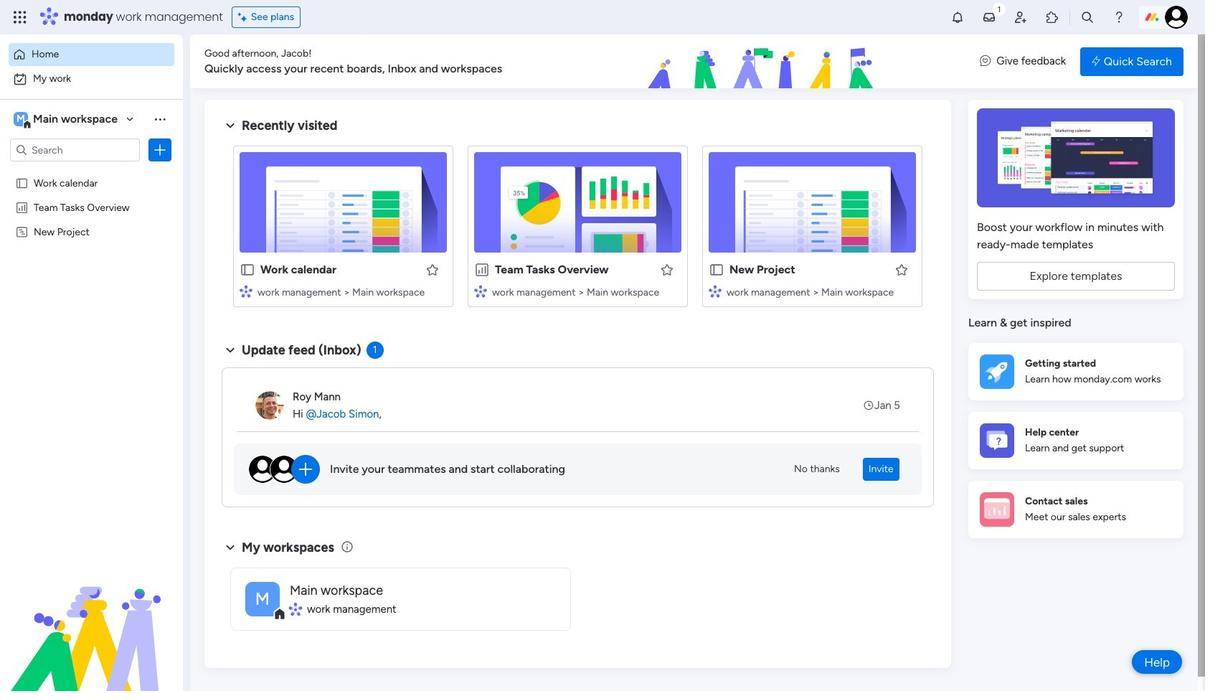 Task type: describe. For each thing, give the bounding box(es) containing it.
contact sales element
[[969, 481, 1184, 538]]

1 vertical spatial workspace image
[[245, 582, 280, 616]]

0 horizontal spatial public board image
[[15, 176, 29, 189]]

public board image
[[240, 262, 256, 278]]

jacob simon image
[[1166, 6, 1189, 29]]

notifications image
[[951, 10, 965, 24]]

close update feed (inbox) image
[[222, 342, 239, 359]]

quick search results list box
[[222, 134, 934, 324]]

0 horizontal spatial workspace image
[[14, 111, 28, 127]]

close my workspaces image
[[222, 539, 239, 556]]

help center element
[[969, 412, 1184, 469]]

see plans image
[[238, 9, 251, 25]]

v2 user feedback image
[[981, 53, 991, 69]]

getting started element
[[969, 343, 1184, 400]]

lottie animation image for top lottie animation element
[[563, 34, 966, 89]]

0 vertical spatial option
[[9, 43, 174, 66]]

lottie animation image for the bottom lottie animation element
[[0, 546, 183, 691]]

public dashboard image inside quick search results list box
[[474, 262, 490, 278]]

help image
[[1112, 10, 1127, 24]]

select product image
[[13, 10, 27, 24]]

0 vertical spatial public dashboard image
[[15, 200, 29, 214]]

workspace selection element
[[14, 111, 120, 129]]

2 vertical spatial option
[[0, 170, 183, 173]]

monday marketplace image
[[1046, 10, 1060, 24]]



Task type: vqa. For each thing, say whether or not it's contained in the screenshot.
service icon
no



Task type: locate. For each thing, give the bounding box(es) containing it.
1 horizontal spatial lottie animation element
[[563, 34, 966, 89]]

workspace options image
[[153, 112, 167, 126]]

0 horizontal spatial lottie animation element
[[0, 546, 183, 691]]

0 vertical spatial lottie animation image
[[563, 34, 966, 89]]

lottie animation element
[[563, 34, 966, 89], [0, 546, 183, 691]]

1 vertical spatial option
[[9, 67, 174, 90]]

invite members image
[[1014, 10, 1028, 24]]

search everything image
[[1081, 10, 1095, 24]]

0 vertical spatial public board image
[[15, 176, 29, 189]]

1 horizontal spatial add to favorites image
[[895, 262, 909, 277]]

1 vertical spatial lottie animation image
[[0, 546, 183, 691]]

workspace image
[[14, 111, 28, 127], [245, 582, 280, 616]]

0 horizontal spatial lottie animation image
[[0, 546, 183, 691]]

v2 bolt switch image
[[1092, 53, 1101, 69]]

list box
[[0, 168, 183, 437]]

1 element
[[366, 342, 384, 359]]

1 vertical spatial public board image
[[709, 262, 725, 278]]

1 horizontal spatial lottie animation image
[[563, 34, 966, 89]]

2 add to favorites image from the left
[[895, 262, 909, 277]]

public board image
[[15, 176, 29, 189], [709, 262, 725, 278]]

0 horizontal spatial add to favorites image
[[426, 262, 440, 277]]

0 vertical spatial lottie animation element
[[563, 34, 966, 89]]

1 horizontal spatial public board image
[[709, 262, 725, 278]]

1 vertical spatial lottie animation element
[[0, 546, 183, 691]]

roy mann image
[[256, 391, 284, 420]]

lottie animation image
[[563, 34, 966, 89], [0, 546, 183, 691]]

close recently visited image
[[222, 117, 239, 134]]

1 horizontal spatial workspace image
[[245, 582, 280, 616]]

add to favorites image
[[660, 262, 675, 277]]

option
[[9, 43, 174, 66], [9, 67, 174, 90], [0, 170, 183, 173]]

public dashboard image
[[15, 200, 29, 214], [474, 262, 490, 278]]

1 vertical spatial public dashboard image
[[474, 262, 490, 278]]

Search in workspace field
[[30, 142, 120, 158]]

0 horizontal spatial public dashboard image
[[15, 200, 29, 214]]

0 vertical spatial workspace image
[[14, 111, 28, 127]]

options image
[[153, 143, 167, 157]]

templates image image
[[982, 108, 1171, 207]]

1 horizontal spatial public dashboard image
[[474, 262, 490, 278]]

add to favorites image
[[426, 262, 440, 277], [895, 262, 909, 277]]

update feed image
[[983, 10, 997, 24]]

1 image
[[993, 1, 1006, 17]]

1 add to favorites image from the left
[[426, 262, 440, 277]]



